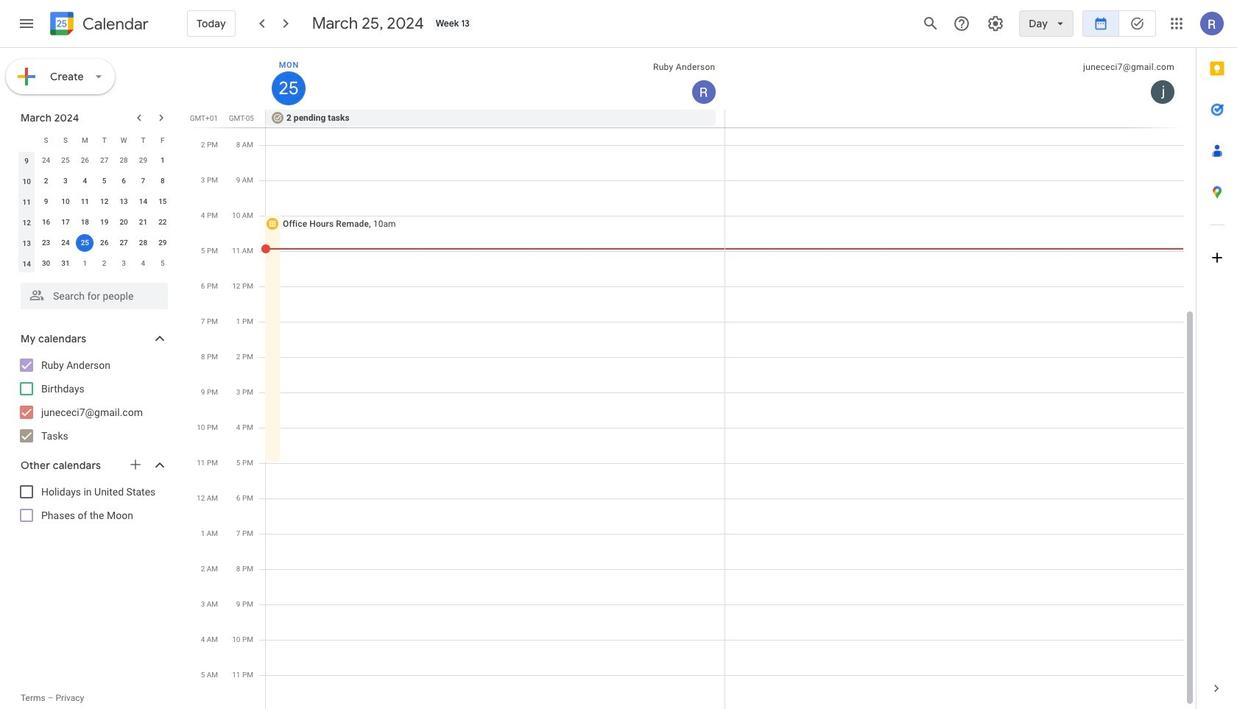 Task type: describe. For each thing, give the bounding box(es) containing it.
30 element
[[37, 255, 55, 272]]

heading inside calendar element
[[80, 15, 149, 33]]

february 26 element
[[76, 152, 94, 169]]

8 element
[[154, 172, 171, 190]]

1 element
[[154, 152, 171, 169]]

my calendars list
[[3, 354, 183, 448]]

2 element
[[37, 172, 55, 190]]

7 element
[[134, 172, 152, 190]]

11 element
[[76, 193, 94, 211]]

19 element
[[96, 214, 113, 231]]

cell inside march 2024 grid
[[75, 233, 95, 253]]

17 element
[[57, 214, 74, 231]]

february 27 element
[[96, 152, 113, 169]]

13 element
[[115, 193, 133, 211]]

3 element
[[57, 172, 74, 190]]

12 element
[[96, 193, 113, 211]]

10 element
[[57, 193, 74, 211]]

22 element
[[154, 214, 171, 231]]

march 2024 grid
[[14, 130, 172, 274]]

16 element
[[37, 214, 55, 231]]

other calendars list
[[3, 480, 183, 527]]

20 element
[[115, 214, 133, 231]]

6 element
[[115, 172, 133, 190]]

calendar element
[[47, 9, 149, 41]]

25, today element
[[76, 234, 94, 252]]

column header inside march 2024 grid
[[17, 130, 36, 150]]

main drawer image
[[18, 15, 35, 32]]

14 element
[[134, 193, 152, 211]]

31 element
[[57, 255, 74, 272]]

0 vertical spatial column header
[[266, 48, 725, 110]]



Task type: vqa. For each thing, say whether or not it's contained in the screenshot.
–
no



Task type: locate. For each thing, give the bounding box(es) containing it.
21 element
[[134, 214, 152, 231]]

0 horizontal spatial column header
[[17, 130, 36, 150]]

april 1 element
[[76, 255, 94, 272]]

29 element
[[154, 234, 171, 252]]

february 28 element
[[115, 152, 133, 169]]

monday, march 25, today element
[[272, 71, 306, 105]]

april 4 element
[[134, 255, 152, 272]]

april 5 element
[[154, 255, 171, 272]]

tab list
[[1197, 48, 1237, 668]]

28 element
[[134, 234, 152, 252]]

heading
[[80, 15, 149, 33]]

27 element
[[115, 234, 133, 252]]

april 2 element
[[96, 255, 113, 272]]

february 24 element
[[37, 152, 55, 169]]

february 29 element
[[134, 152, 152, 169]]

4 element
[[76, 172, 94, 190]]

Search for people text field
[[29, 283, 159, 309]]

february 25 element
[[57, 152, 74, 169]]

add other calendars image
[[128, 457, 143, 472]]

row group inside march 2024 grid
[[17, 150, 172, 274]]

23 element
[[37, 234, 55, 252]]

5 element
[[96, 172, 113, 190]]

row
[[259, 110, 1196, 127], [17, 130, 172, 150], [17, 150, 172, 171], [17, 171, 172, 191], [17, 191, 172, 212], [17, 212, 172, 233], [17, 233, 172, 253], [17, 253, 172, 274]]

grid
[[189, 48, 1196, 709]]

9 element
[[37, 193, 55, 211]]

None search field
[[0, 277, 183, 309]]

april 3 element
[[115, 255, 133, 272]]

15 element
[[154, 193, 171, 211]]

row group
[[17, 150, 172, 274]]

1 horizontal spatial column header
[[266, 48, 725, 110]]

26 element
[[96, 234, 113, 252]]

24 element
[[57, 234, 74, 252]]

settings menu image
[[987, 15, 1005, 32]]

cell
[[75, 233, 95, 253]]

column header
[[266, 48, 725, 110], [17, 130, 36, 150]]

1 vertical spatial column header
[[17, 130, 36, 150]]

18 element
[[76, 214, 94, 231]]



